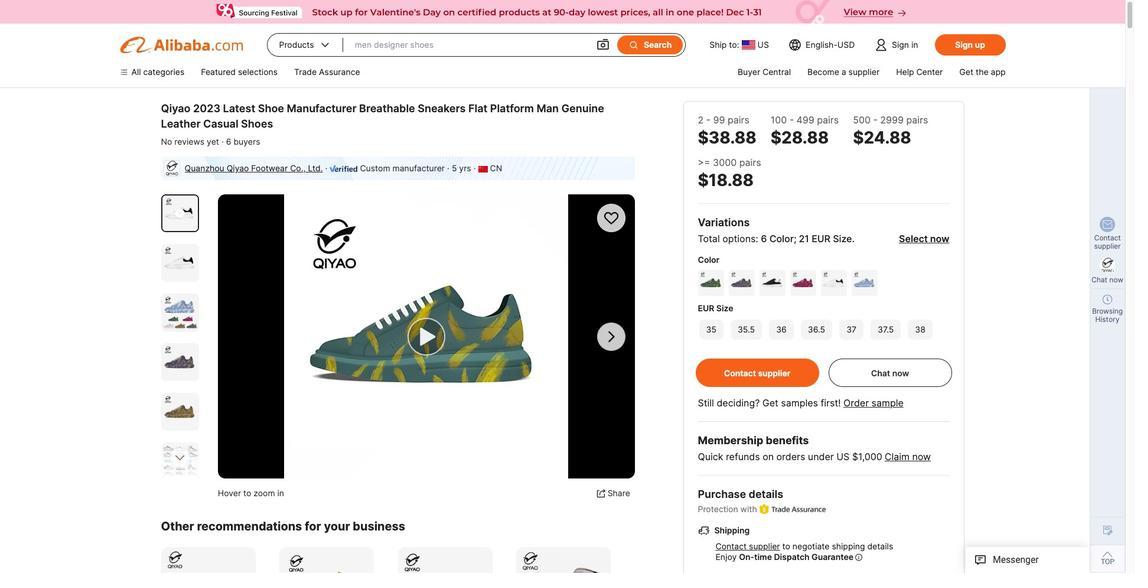 Task type: locate. For each thing, give the bounding box(es) containing it.
1 horizontal spatial chat now
[[1092, 275, 1124, 284]]

shipping
[[832, 541, 866, 552]]

protection with
[[698, 504, 758, 514]]


[[319, 39, 331, 51]]

supplier inside contact supplier
[[1095, 242, 1121, 251]]

chat
[[1092, 275, 1108, 284], [872, 368, 891, 378]]

other
[[161, 520, 194, 534]]

hover
[[218, 488, 241, 498]]

shoes
[[241, 118, 273, 130]]

38 link
[[907, 319, 934, 341]]

0 vertical spatial details
[[749, 488, 784, 501]]

chat up sample
[[872, 368, 891, 378]]

become
[[808, 67, 840, 77]]

pairs inside 2 - 99 pairs $38.88
[[728, 114, 750, 126]]

eur right 21
[[812, 233, 831, 245]]

500
[[854, 114, 871, 126]]

eur
[[812, 233, 831, 245], [698, 303, 715, 313]]

0 vertical spatial chat now
[[1092, 275, 1124, 284]]

sign in
[[892, 40, 919, 50]]

- inside '100 - 499 pairs $28.88'
[[790, 114, 794, 126]]

1 horizontal spatial sign
[[956, 40, 973, 50]]

in
[[912, 40, 919, 50], [277, 488, 284, 498]]

browsing
[[1093, 307, 1124, 316]]

- inside 2 - 99 pairs $38.88
[[707, 114, 711, 126]]

1 horizontal spatial eur
[[812, 233, 831, 245]]

1 vertical spatial 6
[[761, 233, 767, 245]]

sneakers
[[418, 102, 466, 115]]

3 - from the left
[[874, 114, 878, 126]]

36.5 link
[[800, 319, 834, 341]]

all
[[131, 67, 141, 77]]

0 horizontal spatial get
[[763, 397, 779, 409]]

0 vertical spatial get
[[960, 67, 974, 77]]

to
[[244, 488, 251, 498], [783, 541, 791, 552]]

selections
[[238, 67, 278, 77]]

2
[[698, 114, 704, 126]]

1 vertical spatial get
[[763, 397, 779, 409]]

pairs for $28.88
[[818, 114, 839, 126]]

business
[[353, 520, 405, 534]]

pairs inside the 500 - 2999 pairs $24.88
[[907, 114, 929, 126]]

contact supplier to negotiate shipping details
[[716, 541, 894, 552]]

1 horizontal spatial qiyao
[[227, 163, 249, 173]]

in right zoom
[[277, 488, 284, 498]]

2 - from the left
[[790, 114, 794, 126]]

6 right yet
[[226, 137, 231, 147]]

pairs right 2999
[[907, 114, 929, 126]]

qiyao
[[161, 102, 191, 115], [227, 163, 249, 173]]

us right under
[[837, 451, 850, 463]]

0 vertical spatial contact
[[1095, 233, 1121, 242]]

1 horizontal spatial chat
[[1092, 275, 1108, 284]]

size right 21
[[833, 233, 852, 245]]

categories
[[143, 67, 185, 77]]

other recommendations for your business
[[161, 520, 405, 534]]

right image
[[603, 328, 620, 346]]

0 horizontal spatial sign
[[892, 40, 910, 50]]

0 vertical spatial qiyao
[[161, 102, 191, 115]]

2 - 99 pairs $38.88
[[698, 114, 757, 148]]

yet
[[207, 137, 219, 147]]

- for $24.88
[[874, 114, 878, 126]]

us up the buyer central
[[758, 40, 769, 50]]

shipping
[[715, 526, 750, 536]]

select
[[900, 233, 928, 245]]

0 horizontal spatial eur
[[698, 303, 715, 313]]

enjoy on-time dispatch guarantee
[[716, 552, 854, 562]]

1 horizontal spatial size
[[833, 233, 852, 245]]

0 horizontal spatial us
[[758, 40, 769, 50]]

37.5
[[878, 324, 894, 335]]

purchase details
[[698, 488, 784, 501]]

0 horizontal spatial 6
[[226, 137, 231, 147]]

up
[[976, 40, 986, 50]]

now right claim
[[913, 451, 931, 463]]

sign up
[[956, 40, 986, 50]]

membership
[[698, 434, 764, 447]]

get left the
[[960, 67, 974, 77]]

size up '35'
[[717, 303, 734, 313]]

claim now link
[[885, 451, 931, 463]]

1 horizontal spatial get
[[960, 67, 974, 77]]

us
[[758, 40, 769, 50], [837, 451, 850, 463]]

pairs right 499
[[818, 114, 839, 126]]

recommendations
[[197, 520, 302, 534]]

company logo image
[[163, 160, 180, 177]]

2 sign from the left
[[956, 40, 973, 50]]

shoe
[[258, 102, 284, 115]]

1 horizontal spatial -
[[790, 114, 794, 126]]

6 right options:
[[761, 233, 767, 245]]

0 horizontal spatial size
[[717, 303, 734, 313]]

2023
[[193, 102, 221, 115]]

footwear
[[251, 163, 288, 173]]

chat up browsing
[[1092, 275, 1108, 284]]

favorite image
[[603, 209, 620, 227]]

color down total
[[698, 255, 720, 265]]

1 vertical spatial to
[[783, 541, 791, 552]]

details right shipping
[[868, 541, 894, 552]]

center
[[917, 67, 943, 77]]

select now
[[900, 233, 950, 245]]

2 horizontal spatial -
[[874, 114, 878, 126]]

99
[[714, 114, 725, 126]]

1 horizontal spatial contact supplier
[[1095, 233, 1121, 251]]

platform
[[490, 102, 534, 115]]

1 vertical spatial chat now
[[872, 368, 910, 378]]

1 vertical spatial size
[[717, 303, 734, 313]]

1 vertical spatial eur
[[698, 303, 715, 313]]

browsing history
[[1093, 307, 1124, 324]]

0 vertical spatial chat
[[1092, 275, 1108, 284]]

now up sample
[[893, 368, 910, 378]]

samples
[[782, 397, 818, 409]]

list
[[161, 548, 754, 573]]

to up enjoy on-time dispatch guarantee
[[783, 541, 791, 552]]

1 vertical spatial details
[[868, 541, 894, 552]]

1 horizontal spatial us
[[837, 451, 850, 463]]

- right 100
[[790, 114, 794, 126]]

history
[[1096, 315, 1120, 324]]

36 link
[[768, 319, 795, 341]]

details
[[749, 488, 784, 501], [868, 541, 894, 552]]

35 link
[[698, 319, 725, 341]]

in up help center
[[912, 40, 919, 50]]

0 horizontal spatial chat now
[[872, 368, 910, 378]]

pairs right 3000
[[740, 157, 762, 168]]

 search
[[629, 40, 672, 50]]

pairs right 99
[[728, 114, 750, 126]]

sign
[[892, 40, 910, 50], [956, 40, 973, 50]]

- right the 2
[[707, 114, 711, 126]]

chat now up sample
[[872, 368, 910, 378]]

eur up '35'
[[698, 303, 715, 313]]

37 link
[[839, 319, 865, 341]]

still
[[698, 397, 714, 409]]

6
[[226, 137, 231, 147], [761, 233, 767, 245]]

get left samples
[[763, 397, 779, 409]]

0 vertical spatial in
[[912, 40, 919, 50]]

499
[[797, 114, 815, 126]]

0 horizontal spatial to
[[244, 488, 251, 498]]

membership benefits quick refunds on orders under us $1,000 claim now
[[698, 434, 931, 463]]

0 horizontal spatial qiyao
[[161, 102, 191, 115]]

now
[[931, 233, 950, 245], [1110, 275, 1124, 284], [893, 368, 910, 378], [913, 451, 931, 463]]

help center
[[897, 67, 943, 77]]

your
[[324, 520, 350, 534]]

manufacturer
[[393, 163, 445, 173]]

reviews
[[175, 137, 205, 147]]

1 vertical spatial chat
[[872, 368, 891, 378]]

qiyao up leather
[[161, 102, 191, 115]]

0 vertical spatial color
[[770, 233, 794, 245]]

color left 21
[[770, 233, 794, 245]]

500 - 2999 pairs $24.88
[[854, 114, 929, 148]]

dispatch
[[774, 552, 810, 562]]

details up with
[[749, 488, 784, 501]]

- for $28.88
[[790, 114, 794, 126]]

yrs
[[459, 163, 471, 173]]

0 horizontal spatial color
[[698, 255, 720, 265]]

0 vertical spatial contact supplier
[[1095, 233, 1121, 251]]

pairs inside '100 - 499 pairs $28.88'
[[818, 114, 839, 126]]

qiyao down 6 buyers
[[227, 163, 249, 173]]

pairs inside the >= 3000 pairs $18.88
[[740, 157, 762, 168]]

negotiate
[[793, 541, 830, 552]]

central
[[763, 67, 791, 77]]

1 vertical spatial us
[[837, 451, 850, 463]]

0 horizontal spatial -
[[707, 114, 711, 126]]

- for $38.88
[[707, 114, 711, 126]]

1 horizontal spatial 6
[[761, 233, 767, 245]]

0 vertical spatial 6
[[226, 137, 231, 147]]

0 horizontal spatial chat
[[872, 368, 891, 378]]

1 - from the left
[[707, 114, 711, 126]]

latest
[[223, 102, 255, 115]]

0 horizontal spatial in
[[277, 488, 284, 498]]

0 horizontal spatial contact supplier
[[724, 368, 791, 378]]

1 sign from the left
[[892, 40, 910, 50]]

>=
[[698, 157, 711, 168]]

- right 500
[[874, 114, 878, 126]]

sign for sign in
[[892, 40, 910, 50]]

1 horizontal spatial to
[[783, 541, 791, 552]]

to left zoom
[[244, 488, 251, 498]]

no
[[161, 137, 172, 147]]

select now link
[[900, 233, 950, 245]]

35
[[707, 324, 717, 335]]

sign up help
[[892, 40, 910, 50]]

sign left up
[[956, 40, 973, 50]]

chat now up browsing
[[1092, 275, 1124, 284]]

;
[[794, 233, 797, 245]]

- inside the 500 - 2999 pairs $24.88
[[874, 114, 878, 126]]



Task type: vqa. For each thing, say whether or not it's contained in the screenshot.
topmost Type
no



Task type: describe. For each thing, give the bounding box(es) containing it.
0 vertical spatial us
[[758, 40, 769, 50]]

the
[[976, 67, 989, 77]]

100
[[771, 114, 787, 126]]

$24.88
[[854, 128, 912, 148]]

5
[[452, 163, 457, 173]]

order sample link
[[844, 397, 904, 409]]

35.5 link
[[730, 319, 764, 341]]

now inside "membership benefits quick refunds on orders under us $1,000 claim now"
[[913, 451, 931, 463]]

orders
[[777, 451, 806, 463]]

co.,
[[290, 163, 306, 173]]

refunds
[[726, 451, 760, 463]]

with
[[741, 504, 758, 514]]

3000
[[713, 157, 737, 168]]

qiyao 2023 latest shoe manufacturer breathable sneakers flat platform man genuine leather casual shoes
[[161, 102, 605, 130]]

quanzhou qiyao footwear co., ltd.
[[185, 163, 323, 173]]

0 vertical spatial to
[[244, 488, 251, 498]]

leather
[[161, 118, 201, 130]]

.
[[852, 233, 855, 245]]

1 horizontal spatial color
[[770, 233, 794, 245]]

1 vertical spatial qiyao
[[227, 163, 249, 173]]

0 vertical spatial eur
[[812, 233, 831, 245]]

featured
[[201, 67, 236, 77]]

protection
[[698, 504, 739, 514]]

1 vertical spatial in
[[277, 488, 284, 498]]

trade assurance
[[294, 67, 360, 77]]

on-
[[739, 552, 755, 562]]

1 vertical spatial contact supplier
[[724, 368, 791, 378]]

search
[[644, 40, 672, 50]]

21
[[799, 233, 810, 245]]

men designer shoes text field
[[355, 34, 585, 56]]

english-
[[806, 40, 838, 50]]

0 vertical spatial size
[[833, 233, 852, 245]]

app
[[991, 67, 1006, 77]]

share
[[608, 488, 631, 498]]

featured selections
[[201, 67, 278, 77]]

options:
[[723, 233, 759, 245]]

$1,000
[[853, 451, 883, 463]]

now up browsing
[[1110, 275, 1124, 284]]

english-usd
[[806, 40, 855, 50]]

zoom
[[254, 488, 275, 498]]

pairs for $38.88
[[728, 114, 750, 126]]

purchase
[[698, 488, 746, 501]]

buyer
[[738, 67, 761, 77]]

arrow down image
[[175, 452, 185, 464]]

deciding?
[[717, 397, 760, 409]]

1 vertical spatial color
[[698, 255, 720, 265]]

manufacturer
[[287, 102, 357, 115]]

total options: 6 color ; 21 eur size .
[[698, 233, 855, 245]]

prompt image
[[856, 552, 863, 563]]

total
[[698, 233, 720, 245]]

1 horizontal spatial details
[[868, 541, 894, 552]]

pairs for $24.88
[[907, 114, 929, 126]]

man
[[537, 102, 559, 115]]

products 
[[279, 39, 331, 51]]

play fill image
[[175, 207, 185, 219]]

quick
[[698, 451, 724, 463]]

5 yrs
[[452, 163, 471, 173]]

a
[[842, 67, 847, 77]]

variations
[[698, 216, 750, 229]]

us inside "membership benefits quick refunds on orders under us $1,000 claim now"
[[837, 451, 850, 463]]

for
[[305, 520, 321, 534]]

casual
[[203, 118, 239, 130]]

quanzhou
[[185, 163, 224, 173]]

1 vertical spatial contact
[[724, 368, 756, 378]]

1 horizontal spatial in
[[912, 40, 919, 50]]

benefits
[[766, 434, 809, 447]]


[[629, 40, 639, 50]]

no reviews yet
[[161, 137, 219, 147]]

trade
[[294, 67, 317, 77]]

$38.88
[[698, 128, 757, 148]]

still deciding? get samples first! order sample
[[698, 397, 904, 409]]

claim
[[885, 451, 910, 463]]

now right select
[[931, 233, 950, 245]]

38
[[916, 324, 926, 335]]

enjoy
[[716, 552, 737, 562]]

under
[[808, 451, 834, 463]]

sign for sign up
[[956, 40, 973, 50]]

genuine
[[562, 102, 605, 115]]

breathable
[[359, 102, 415, 115]]

36.5
[[808, 324, 826, 335]]

first!
[[821, 397, 841, 409]]

0 horizontal spatial details
[[749, 488, 784, 501]]

assurance
[[319, 67, 360, 77]]

2 vertical spatial contact
[[716, 541, 747, 552]]

to:
[[729, 40, 740, 50]]

qiyao inside qiyao 2023 latest shoe manufacturer breathable sneakers flat platform man genuine leather casual shoes
[[161, 102, 191, 115]]

order
[[844, 397, 869, 409]]

$18.88
[[698, 170, 754, 190]]

chat now button
[[872, 368, 910, 378]]

contact supplier button
[[724, 368, 791, 378]]

custom manufacturer
[[360, 163, 445, 173]]

all categories
[[131, 67, 185, 77]]

ship
[[710, 40, 727, 50]]

ltd.
[[308, 163, 323, 173]]



